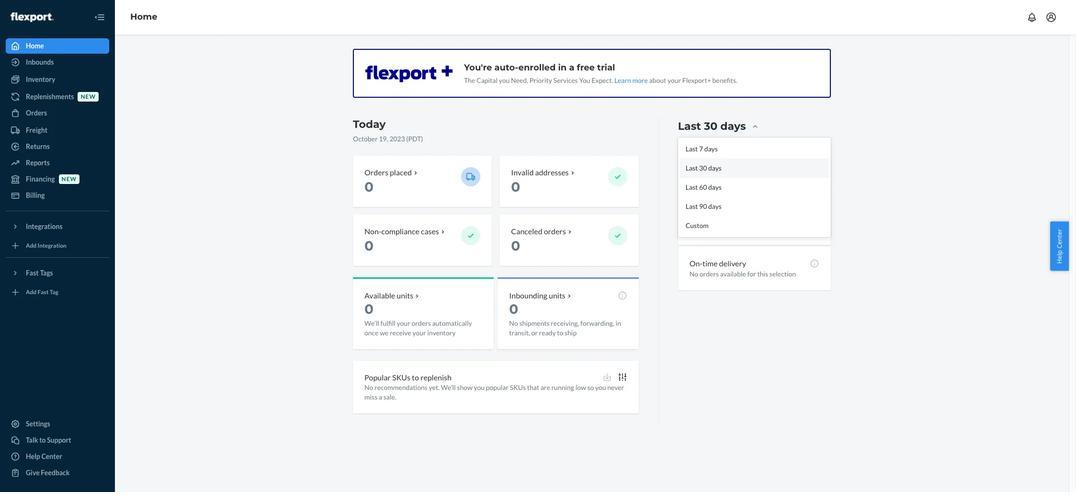 Task type: vqa. For each thing, say whether or not it's contained in the screenshot.
Late
no



Task type: locate. For each thing, give the bounding box(es) containing it.
0 horizontal spatial in
[[559, 62, 567, 73]]

orders
[[26, 109, 47, 117], [365, 168, 389, 177]]

2 horizontal spatial your
[[668, 76, 682, 84]]

units right available
[[397, 291, 414, 300]]

30
[[705, 120, 718, 133], [700, 164, 708, 172]]

1 this from the top
[[758, 179, 769, 187]]

today october 19, 2023 ( pdt )
[[353, 118, 423, 143]]

1 horizontal spatial we'll
[[441, 384, 456, 392]]

0 vertical spatial a
[[570, 62, 575, 73]]

add down the fast tags
[[26, 289, 37, 296]]

in right "forwarding," at right
[[616, 319, 622, 327]]

2 vertical spatial your
[[413, 329, 426, 337]]

2023 right october
[[390, 135, 405, 143]]

new down reports link
[[62, 176, 77, 183]]

1 vertical spatial available
[[721, 224, 747, 232]]

1 horizontal spatial in
[[616, 319, 622, 327]]

available down shipping
[[721, 224, 747, 232]]

last 30 days up last 60 days
[[686, 164, 722, 172]]

orders right 'canceled'
[[544, 227, 566, 236]]

on-time delivery
[[690, 259, 747, 268]]

0 vertical spatial home link
[[130, 12, 158, 22]]

this
[[758, 179, 769, 187], [758, 224, 769, 232], [758, 270, 769, 278]]

( up placed
[[407, 135, 409, 143]]

no inside 0 no shipments receiving, forwarding, in transit, or ready to ship
[[510, 319, 518, 327]]

units up 0 no shipments receiving, forwarding, in transit, or ready to ship
[[549, 291, 566, 300]]

we'll
[[365, 319, 380, 327], [441, 384, 456, 392]]

home
[[130, 12, 158, 22], [26, 42, 44, 50]]

0 vertical spatial your
[[668, 76, 682, 84]]

1 horizontal spatial help center
[[1056, 229, 1065, 264]]

1 horizontal spatial help
[[1056, 250, 1065, 264]]

0 horizontal spatial 2023
[[390, 135, 405, 143]]

1 horizontal spatial skus
[[510, 384, 526, 392]]

1 horizontal spatial new
[[81, 93, 96, 100]]

1 horizontal spatial your
[[413, 329, 426, 337]]

1 vertical spatial orders
[[365, 168, 389, 177]]

available inside delivered orders no orders available for this selection
[[721, 179, 747, 187]]

0 down inbounding
[[510, 301, 519, 317]]

1 horizontal spatial home link
[[130, 12, 158, 22]]

1 vertical spatial center
[[41, 452, 62, 461]]

0 horizontal spatial a
[[379, 393, 382, 401]]

19, inside today october 19, 2023 ( pdt )
[[379, 135, 388, 143]]

0 horizontal spatial units
[[397, 291, 414, 300]]

skus left that
[[510, 384, 526, 392]]

19, right 'oct'
[[734, 136, 743, 144]]

you
[[580, 76, 591, 84]]

1 selection from the top
[[770, 179, 797, 187]]

a left "sale."
[[379, 393, 382, 401]]

0 vertical spatial we'll
[[365, 319, 380, 327]]

2 vertical spatial for
[[748, 270, 757, 278]]

0 for canceled
[[512, 238, 521, 254]]

0 horizontal spatial (
[[407, 135, 409, 143]]

0 horizontal spatial orders
[[26, 109, 47, 117]]

0 vertical spatial center
[[1056, 229, 1065, 248]]

no orders available for this selection
[[690, 270, 797, 278]]

0 vertical spatial in
[[559, 62, 567, 73]]

0 vertical spatial fast
[[26, 269, 39, 277]]

1 vertical spatial add
[[26, 289, 37, 296]]

add for add fast tag
[[26, 289, 37, 296]]

no up transit,
[[510, 319, 518, 327]]

2 on- from the top
[[690, 259, 703, 268]]

shipments
[[520, 319, 550, 327]]

delivered
[[690, 168, 723, 177]]

0 vertical spatial home
[[130, 12, 158, 22]]

orders up freight
[[26, 109, 47, 117]]

to left ship
[[558, 329, 564, 337]]

1 vertical spatial in
[[616, 319, 622, 327]]

1 available from the top
[[721, 179, 747, 187]]

0 horizontal spatial center
[[41, 452, 62, 461]]

learn more link
[[615, 76, 648, 84]]

2 horizontal spatial to
[[558, 329, 564, 337]]

add left "integration"
[[26, 242, 37, 249]]

19,
[[379, 135, 388, 143], [691, 136, 700, 144], [734, 136, 743, 144]]

last left 90
[[686, 202, 698, 210]]

0 inside 0 no shipments receiving, forwarding, in transit, or ready to ship
[[510, 301, 519, 317]]

0 vertical spatial help center
[[1056, 229, 1065, 264]]

1 time from the top
[[703, 213, 718, 222]]

show
[[457, 384, 473, 392]]

selection inside on-time shipping no orders available for this selection
[[770, 224, 797, 232]]

30 up 60
[[700, 164, 708, 172]]

3 this from the top
[[758, 270, 769, 278]]

days up sep 19, 2023 - oct 19, 2023 ( pdt )
[[721, 120, 747, 133]]

1 on- from the top
[[690, 213, 703, 222]]

0 no shipments receiving, forwarding, in transit, or ready to ship
[[510, 301, 622, 337]]

1 horizontal spatial orders
[[365, 168, 389, 177]]

2 horizontal spatial you
[[596, 384, 607, 392]]

3 available from the top
[[721, 270, 747, 278]]

days right 7
[[705, 145, 718, 153]]

0 down invalid
[[512, 179, 521, 195]]

2 units from the left
[[549, 291, 566, 300]]

your right about
[[668, 76, 682, 84]]

orders down last 90 days
[[700, 224, 719, 232]]

talk to support
[[26, 436, 71, 444]]

time left delivery
[[703, 259, 718, 268]]

0 horizontal spatial help center
[[26, 452, 62, 461]]

reports link
[[6, 155, 109, 171]]

on- for on-time delivery
[[690, 259, 703, 268]]

2 this from the top
[[758, 224, 769, 232]]

0 vertical spatial to
[[558, 329, 564, 337]]

0 vertical spatial time
[[703, 213, 718, 222]]

1 vertical spatial help
[[26, 452, 40, 461]]

on- down 90
[[690, 213, 703, 222]]

in inside 0 no shipments receiving, forwarding, in transit, or ready to ship
[[616, 319, 622, 327]]

1 horizontal spatial (
[[761, 136, 763, 144]]

( right 'oct'
[[761, 136, 763, 144]]

no left 60
[[690, 179, 699, 187]]

1 vertical spatial we'll
[[441, 384, 456, 392]]

your up receive
[[397, 319, 411, 327]]

open notifications image
[[1027, 12, 1039, 23]]

you right show
[[474, 384, 485, 392]]

0 horizontal spatial your
[[397, 319, 411, 327]]

2 vertical spatial selection
[[770, 270, 797, 278]]

0 horizontal spatial new
[[62, 176, 77, 183]]

open account menu image
[[1046, 12, 1058, 23]]

help inside 'button'
[[1056, 250, 1065, 264]]

no down last 90 days
[[690, 224, 699, 232]]

0 horizontal spatial we'll
[[365, 319, 380, 327]]

fast left tags
[[26, 269, 39, 277]]

orders
[[724, 168, 747, 177], [700, 179, 719, 187], [700, 224, 719, 232], [544, 227, 566, 236], [700, 270, 719, 278], [412, 319, 431, 327]]

canceled orders
[[512, 227, 566, 236]]

0 for invalid
[[512, 179, 521, 195]]

last 30 days up -
[[679, 120, 747, 133]]

fast left tag
[[38, 289, 49, 296]]

time
[[703, 213, 718, 222], [703, 259, 718, 268]]

time for delivery
[[703, 259, 718, 268]]

1 horizontal spatial center
[[1056, 229, 1065, 248]]

2 horizontal spatial 19,
[[734, 136, 743, 144]]

1 add from the top
[[26, 242, 37, 249]]

)
[[421, 135, 423, 143], [776, 136, 778, 144]]

1 vertical spatial help center
[[26, 452, 62, 461]]

orders down on-time delivery
[[700, 270, 719, 278]]

cases
[[421, 227, 439, 236]]

0 vertical spatial for
[[748, 179, 757, 187]]

ready
[[539, 329, 556, 337]]

2 for from the top
[[748, 224, 757, 232]]

pdt right 'oct'
[[763, 136, 776, 144]]

skus up recommendations
[[392, 373, 411, 382]]

0 vertical spatial on-
[[690, 213, 703, 222]]

ship
[[565, 329, 577, 337]]

0 vertical spatial selection
[[770, 179, 797, 187]]

on- for on-time shipping no orders available for this selection
[[690, 213, 703, 222]]

help
[[1056, 250, 1065, 264], [26, 452, 40, 461]]

0 down "orders placed"
[[365, 179, 374, 195]]

orders up inventory
[[412, 319, 431, 327]]

1 vertical spatial selection
[[770, 224, 797, 232]]

no up miss
[[365, 384, 374, 392]]

your
[[668, 76, 682, 84], [397, 319, 411, 327], [413, 329, 426, 337]]

give feedback button
[[6, 465, 109, 481]]

0 horizontal spatial )
[[421, 135, 423, 143]]

days up last 60 days
[[709, 164, 722, 172]]

on- left delivery
[[690, 259, 703, 268]]

available down delivered orders button
[[721, 179, 747, 187]]

2023 right 'oct'
[[744, 136, 760, 144]]

1 for from the top
[[748, 179, 757, 187]]

available down delivery
[[721, 270, 747, 278]]

settings link
[[6, 416, 109, 432]]

pdt inside today october 19, 2023 ( pdt )
[[409, 135, 421, 143]]

1 horizontal spatial units
[[549, 291, 566, 300]]

orders down delivered
[[700, 179, 719, 187]]

last 30 days
[[679, 120, 747, 133], [686, 164, 722, 172]]

0 horizontal spatial pdt
[[409, 135, 421, 143]]

1 vertical spatial a
[[379, 393, 382, 401]]

are
[[541, 384, 551, 392]]

2 add from the top
[[26, 289, 37, 296]]

center
[[1056, 229, 1065, 248], [41, 452, 62, 461]]

or
[[532, 329, 538, 337]]

you
[[499, 76, 510, 84], [474, 384, 485, 392], [596, 384, 607, 392]]

to up recommendations
[[412, 373, 419, 382]]

home up inbounds
[[26, 42, 44, 50]]

tags
[[40, 269, 53, 277]]

enrolled
[[519, 62, 556, 73]]

new up orders link at the top left
[[81, 93, 96, 100]]

1 vertical spatial skus
[[510, 384, 526, 392]]

2023
[[390, 135, 405, 143], [701, 136, 717, 144], [744, 136, 760, 144]]

0 vertical spatial orders
[[26, 109, 47, 117]]

last 7 days
[[686, 145, 718, 153]]

a inside you're auto-enrolled in a free trial the capital you need, priority services you expect. learn more about your flexport+ benefits.
[[570, 62, 575, 73]]

(
[[407, 135, 409, 143], [761, 136, 763, 144]]

1 vertical spatial 30
[[700, 164, 708, 172]]

need,
[[511, 76, 529, 84]]

0 down 'canceled'
[[512, 238, 521, 254]]

0 vertical spatial help
[[1056, 250, 1065, 264]]

90
[[700, 202, 708, 210]]

home link up inbounds link
[[6, 38, 109, 54]]

last
[[679, 120, 702, 133], [686, 145, 698, 153], [686, 164, 698, 172], [686, 183, 698, 191], [686, 202, 698, 210]]

19, right october
[[379, 135, 388, 143]]

2 vertical spatial this
[[758, 270, 769, 278]]

1 horizontal spatial a
[[570, 62, 575, 73]]

no down on-time delivery
[[690, 270, 699, 278]]

support
[[47, 436, 71, 444]]

19, up 7
[[691, 136, 700, 144]]

2 available from the top
[[721, 224, 747, 232]]

time for shipping
[[703, 213, 718, 222]]

help center button
[[1051, 222, 1070, 271]]

pdt up placed
[[409, 135, 421, 143]]

orders left placed
[[365, 168, 389, 177]]

2 selection from the top
[[770, 224, 797, 232]]

new for replenishments
[[81, 93, 96, 100]]

0 down available
[[365, 301, 374, 317]]

days right 90
[[709, 202, 722, 210]]

3 for from the top
[[748, 270, 757, 278]]

0 vertical spatial skus
[[392, 373, 411, 382]]

0 vertical spatial this
[[758, 179, 769, 187]]

30 up -
[[705, 120, 718, 133]]

1 vertical spatial to
[[412, 373, 419, 382]]

0 vertical spatial new
[[81, 93, 96, 100]]

0 horizontal spatial 19,
[[379, 135, 388, 143]]

expect.
[[592, 76, 614, 84]]

a inside the no recommendations yet. we'll show you popular skus that are running low so you never miss a sale.
[[379, 393, 382, 401]]

1 vertical spatial time
[[703, 259, 718, 268]]

to right talk
[[39, 436, 46, 444]]

this inside on-time shipping no orders available for this selection
[[758, 224, 769, 232]]

1 vertical spatial on-
[[690, 259, 703, 268]]

transit,
[[510, 329, 530, 337]]

home right 'close navigation' image
[[130, 12, 158, 22]]

0 vertical spatial available
[[721, 179, 747, 187]]

1 horizontal spatial 19,
[[691, 136, 700, 144]]

you're
[[464, 62, 492, 73]]

0 down non-
[[365, 238, 374, 254]]

sep
[[679, 136, 689, 144]]

home link right 'close navigation' image
[[130, 12, 158, 22]]

3 selection from the top
[[770, 270, 797, 278]]

you down auto-
[[499, 76, 510, 84]]

1 vertical spatial home
[[26, 42, 44, 50]]

for inside on-time shipping no orders available for this selection
[[748, 224, 757, 232]]

fulfill
[[381, 319, 396, 327]]

to
[[558, 329, 564, 337], [412, 373, 419, 382], [39, 436, 46, 444]]

non-compliance cases
[[365, 227, 439, 236]]

1 vertical spatial home link
[[6, 38, 109, 54]]

give feedback
[[26, 469, 70, 477]]

0 horizontal spatial to
[[39, 436, 46, 444]]

0 vertical spatial add
[[26, 242, 37, 249]]

we'll right yet.
[[441, 384, 456, 392]]

you right so
[[596, 384, 607, 392]]

financing
[[26, 175, 55, 183]]

inventory
[[26, 75, 55, 83]]

1 vertical spatial new
[[62, 176, 77, 183]]

1 vertical spatial this
[[758, 224, 769, 232]]

non-
[[365, 227, 382, 236]]

center inside 'button'
[[1056, 229, 1065, 248]]

0 horizontal spatial help
[[26, 452, 40, 461]]

2023 left -
[[701, 136, 717, 144]]

1 units from the left
[[397, 291, 414, 300]]

to inside talk to support button
[[39, 436, 46, 444]]

in up services
[[559, 62, 567, 73]]

2 vertical spatial to
[[39, 436, 46, 444]]

0 vertical spatial 30
[[705, 120, 718, 133]]

0 horizontal spatial you
[[474, 384, 485, 392]]

free
[[577, 62, 595, 73]]

inbounding units
[[510, 291, 566, 300]]

1 horizontal spatial you
[[499, 76, 510, 84]]

on- inside on-time shipping no orders available for this selection
[[690, 213, 703, 222]]

days right 60
[[709, 183, 722, 191]]

1 vertical spatial for
[[748, 224, 757, 232]]

we'll up once at the left of page
[[365, 319, 380, 327]]

no inside delivered orders no orders available for this selection
[[690, 179, 699, 187]]

1 horizontal spatial to
[[412, 373, 419, 382]]

time down last 90 days
[[703, 213, 718, 222]]

delivered orders button
[[690, 167, 754, 178]]

the
[[464, 76, 476, 84]]

2 time from the top
[[703, 259, 718, 268]]

today
[[353, 118, 386, 131]]

receive
[[390, 329, 412, 337]]

your right receive
[[413, 329, 426, 337]]

selection
[[770, 179, 797, 187], [770, 224, 797, 232], [770, 270, 797, 278]]

on-time shipping no orders available for this selection
[[690, 213, 797, 232]]

benefits.
[[713, 76, 738, 84]]

last 60 days
[[686, 183, 722, 191]]

a left free
[[570, 62, 575, 73]]

home link
[[130, 12, 158, 22], [6, 38, 109, 54]]

2 vertical spatial available
[[721, 270, 747, 278]]

0 horizontal spatial home
[[26, 42, 44, 50]]

skus inside the no recommendations yet. we'll show you popular skus that are running low so you never miss a sale.
[[510, 384, 526, 392]]

time inside on-time shipping no orders available for this selection
[[703, 213, 718, 222]]

1 vertical spatial last 30 days
[[686, 164, 722, 172]]

miss
[[365, 393, 378, 401]]

forwarding,
[[581, 319, 615, 327]]

1 horizontal spatial pdt
[[763, 136, 776, 144]]

last left 60
[[686, 183, 698, 191]]

settings
[[26, 420, 50, 428]]



Task type: describe. For each thing, give the bounding box(es) containing it.
running
[[552, 384, 575, 392]]

services
[[554, 76, 578, 84]]

0 for orders
[[365, 179, 374, 195]]

inbounding
[[510, 291, 548, 300]]

delivery
[[720, 259, 747, 268]]

selection inside delivered orders no orders available for this selection
[[770, 179, 797, 187]]

inventory
[[428, 329, 456, 337]]

popular
[[486, 384, 509, 392]]

sep 19, 2023 - oct 19, 2023 ( pdt )
[[679, 136, 778, 144]]

integrations button
[[6, 219, 109, 234]]

invalid
[[512, 168, 534, 177]]

no recommendations yet. we'll show you popular skus that are running low so you never miss a sale.
[[365, 384, 625, 401]]

flexport+
[[683, 76, 712, 84]]

never
[[608, 384, 625, 392]]

give
[[26, 469, 40, 477]]

replenishments
[[26, 92, 74, 101]]

freight
[[26, 126, 47, 134]]

no inside on-time shipping no orders available for this selection
[[690, 224, 699, 232]]

inbounds
[[26, 58, 54, 66]]

trial
[[598, 62, 616, 73]]

0 for non-
[[365, 238, 374, 254]]

no inside the no recommendations yet. we'll show you popular skus that are running low so you never miss a sale.
[[365, 384, 374, 392]]

we'll inside the no recommendations yet. we'll show you popular skus that are running low so you never miss a sale.
[[441, 384, 456, 392]]

in inside you're auto-enrolled in a free trial the capital you need, priority services you expect. learn more about your flexport+ benefits.
[[559, 62, 567, 73]]

0 horizontal spatial skus
[[392, 373, 411, 382]]

once
[[365, 329, 379, 337]]

available units
[[365, 291, 414, 300]]

integrations
[[26, 222, 63, 231]]

talk
[[26, 436, 38, 444]]

close navigation image
[[94, 12, 105, 23]]

to inside 0 no shipments receiving, forwarding, in transit, or ready to ship
[[558, 329, 564, 337]]

add for add integration
[[26, 242, 37, 249]]

automatically
[[432, 319, 472, 327]]

about
[[650, 76, 667, 84]]

you're auto-enrolled in a free trial the capital you need, priority services you expect. learn more about your flexport+ benefits.
[[464, 62, 738, 84]]

0 inside 0 we'll fulfill your orders automatically once we receive your inventory
[[365, 301, 374, 317]]

we
[[380, 329, 389, 337]]

2023 inside today october 19, 2023 ( pdt )
[[390, 135, 405, 143]]

fast inside dropdown button
[[26, 269, 39, 277]]

inventory link
[[6, 72, 109, 87]]

2 horizontal spatial 2023
[[744, 136, 760, 144]]

1 horizontal spatial home
[[130, 12, 158, 22]]

7
[[700, 145, 704, 153]]

freight link
[[6, 123, 109, 138]]

priority
[[530, 76, 553, 84]]

sale.
[[384, 393, 397, 401]]

units for available units
[[397, 291, 414, 300]]

placed
[[390, 168, 412, 177]]

orders placed
[[365, 168, 412, 177]]

popular skus to replenish
[[365, 373, 452, 382]]

canceled
[[512, 227, 543, 236]]

0 we'll fulfill your orders automatically once we receive your inventory
[[365, 301, 472, 337]]

billing link
[[6, 188, 109, 203]]

1 horizontal spatial 2023
[[701, 136, 717, 144]]

shipping
[[720, 213, 748, 222]]

popular
[[365, 373, 391, 382]]

units for inbounding units
[[549, 291, 566, 300]]

help center inside 'button'
[[1056, 229, 1065, 264]]

last left 7
[[686, 145, 698, 153]]

0 vertical spatial last 30 days
[[679, 120, 747, 133]]

add integration link
[[6, 238, 109, 254]]

addresses
[[536, 168, 569, 177]]

returns
[[26, 142, 50, 150]]

orders for orders
[[26, 109, 47, 117]]

for inside delivered orders no orders available for this selection
[[748, 179, 757, 187]]

inbounds link
[[6, 55, 109, 70]]

1 vertical spatial fast
[[38, 289, 49, 296]]

orders for orders placed
[[365, 168, 389, 177]]

you inside you're auto-enrolled in a free trial the capital you need, priority services you expect. learn more about your flexport+ benefits.
[[499, 76, 510, 84]]

auto-
[[495, 62, 519, 73]]

reports
[[26, 159, 50, 167]]

compliance
[[382, 227, 420, 236]]

help center link
[[6, 449, 109, 464]]

last up sep
[[679, 120, 702, 133]]

1 horizontal spatial )
[[776, 136, 778, 144]]

so
[[588, 384, 594, 392]]

we'll inside 0 we'll fulfill your orders automatically once we receive your inventory
[[365, 319, 380, 327]]

replenish
[[421, 373, 452, 382]]

add fast tag link
[[6, 285, 109, 300]]

feedback
[[41, 469, 70, 477]]

october
[[353, 135, 378, 143]]

( inside today october 19, 2023 ( pdt )
[[407, 135, 409, 143]]

-
[[718, 136, 720, 144]]

add fast tag
[[26, 289, 58, 296]]

new for financing
[[62, 176, 77, 183]]

invalid addresses
[[512, 168, 569, 177]]

last 90 days
[[686, 202, 722, 210]]

1 vertical spatial your
[[397, 319, 411, 327]]

returns link
[[6, 139, 109, 154]]

orders inside 0 we'll fulfill your orders automatically once we receive your inventory
[[412, 319, 431, 327]]

that
[[528, 384, 540, 392]]

yet.
[[429, 384, 440, 392]]

oct
[[722, 136, 733, 144]]

last down last 7 days
[[686, 164, 698, 172]]

more
[[633, 76, 648, 84]]

this inside delivered orders no orders available for this selection
[[758, 179, 769, 187]]

) inside today october 19, 2023 ( pdt )
[[421, 135, 423, 143]]

custom
[[686, 221, 709, 230]]

available inside on-time shipping no orders available for this selection
[[721, 224, 747, 232]]

learn
[[615, 76, 632, 84]]

orders right delivered
[[724, 168, 747, 177]]

tag
[[50, 289, 58, 296]]

flexport logo image
[[11, 12, 54, 22]]

0 horizontal spatial home link
[[6, 38, 109, 54]]

talk to support button
[[6, 433, 109, 448]]

delivered orders no orders available for this selection
[[690, 168, 797, 187]]

orders inside on-time shipping no orders available for this selection
[[700, 224, 719, 232]]

your inside you're auto-enrolled in a free trial the capital you need, priority services you expect. learn more about your flexport+ benefits.
[[668, 76, 682, 84]]

available
[[365, 291, 396, 300]]

add integration
[[26, 242, 67, 249]]



